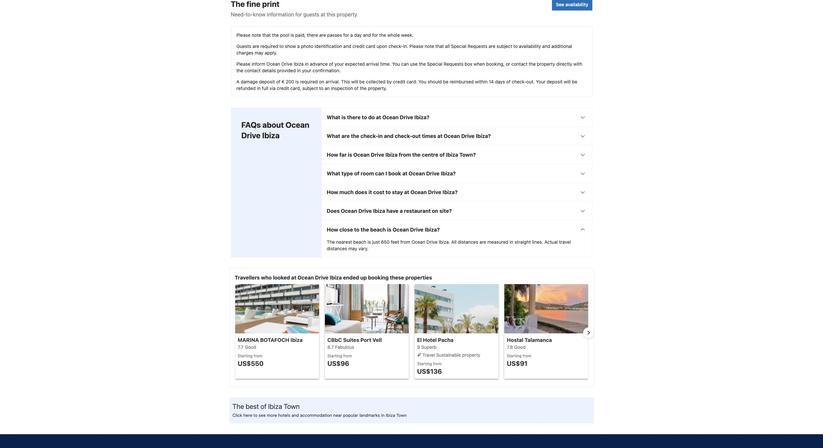 Task type: locate. For each thing, give the bounding box(es) containing it.
3 how from the top
[[327, 227, 338, 233]]

what are the check-in and check-out times at ocean drive ibiza? button
[[322, 127, 592, 145]]

the
[[327, 239, 335, 245], [232, 402, 244, 410]]

1 vertical spatial property
[[537, 61, 555, 67]]

distances right all
[[458, 239, 478, 245]]

availability
[[565, 2, 588, 7], [519, 43, 541, 49]]

2 horizontal spatial a
[[400, 208, 403, 214]]

special up should
[[427, 61, 442, 67]]

2 how from the top
[[327, 189, 338, 195]]

cost
[[373, 189, 384, 195]]

ibiza? inside what type of room can i book at ocean drive ibiza? dropdown button
[[441, 170, 456, 176]]

far
[[339, 152, 347, 158]]

ocean inside faqs about ocean drive ibiza
[[285, 120, 309, 129]]

the inside a damage deposit of € 200 is required on arrival. this will be collected by credit card. you should be reimbursed within 14 days of check-out. your deposit will be refunded in full via credit card, subject to an inspection of the property.
[[360, 85, 367, 91]]

talamanca
[[525, 337, 552, 343]]

1 horizontal spatial property
[[462, 352, 480, 358]]

0 horizontal spatial deposit
[[259, 79, 275, 84]]

and inside what are the check-in and check-out times at ocean drive ibiza? dropdown button
[[384, 133, 393, 139]]

by
[[387, 79, 392, 84]]

0 horizontal spatial a
[[297, 43, 300, 49]]

property right the 'sustainable'
[[462, 352, 480, 358]]

0 vertical spatial distances
[[458, 239, 478, 245]]

beach inside the nearest beach is just 650 feet from ocean drive ibiza. all distances are measured in straight lines. actual travel distances may vary.
[[353, 239, 366, 245]]

3 what from the top
[[327, 170, 340, 176]]

0 vertical spatial you
[[392, 61, 400, 67]]

us$91
[[507, 360, 528, 367]]

1 horizontal spatial on
[[432, 208, 438, 214]]

note
[[252, 32, 261, 38], [425, 43, 434, 49]]

marina botafoch ibiza 7.7 good
[[238, 337, 303, 350]]

centre
[[422, 152, 438, 158]]

from inside dropdown button
[[399, 152, 411, 158]]

2 vertical spatial credit
[[277, 85, 289, 91]]

inspection
[[331, 85, 353, 91]]

note inside guests are required to show a photo identification and credit card upon check-in. please note that all special requests are subject to availability and additional charges may apply.
[[425, 43, 434, 49]]

in
[[305, 61, 309, 67], [297, 68, 301, 73], [257, 85, 261, 91], [378, 133, 383, 139], [510, 239, 513, 245], [381, 413, 385, 418]]

1 horizontal spatial subject
[[497, 43, 512, 49]]

what inside dropdown button
[[327, 170, 340, 176]]

to inside a damage deposit of € 200 is required on arrival. this will be collected by credit card. you should be reimbursed within 14 days of check-out. your deposit will be refunded in full via credit card, subject to an inspection of the property.
[[319, 85, 323, 91]]

0 vertical spatial a
[[350, 32, 353, 38]]

from inside starting from us$96
[[343, 354, 352, 358]]

starting inside 'starting from us$91'
[[507, 354, 522, 358]]

1 vertical spatial please
[[409, 43, 423, 49]]

check- inside a damage deposit of € 200 is required on arrival. this will be collected by credit card. you should be reimbursed within 14 days of check-out. your deposit will be refunded in full via credit card, subject to an inspection of the property.
[[512, 79, 526, 84]]

card,
[[290, 85, 301, 91]]

1 vertical spatial can
[[375, 170, 384, 176]]

check- inside guests are required to show a photo identification and credit card upon check-in. please note that all special requests are subject to availability and additional charges may apply.
[[389, 43, 403, 49]]

1 horizontal spatial there
[[347, 114, 361, 120]]

0 vertical spatial can
[[401, 61, 409, 67]]

for up card
[[372, 32, 378, 38]]

0 vertical spatial your
[[335, 61, 344, 67]]

0 vertical spatial town
[[284, 402, 300, 410]]

accordion control element
[[321, 108, 592, 258]]

from for us$136
[[433, 361, 442, 366]]

0 vertical spatial special
[[451, 43, 466, 49]]

measured
[[487, 239, 508, 245]]

how left much
[[327, 189, 338, 195]]

ibiza? up how much does it cost to stay at ocean drive ibiza? 'dropdown button'
[[441, 170, 456, 176]]

1 horizontal spatial beach
[[370, 227, 386, 233]]

0 horizontal spatial can
[[375, 170, 384, 176]]

0 vertical spatial how
[[327, 152, 338, 158]]

is inside a damage deposit of € 200 is required on arrival. this will be collected by credit card. you should be reimbursed within 14 days of check-out. your deposit will be refunded in full via credit card, subject to an inspection of the property.
[[295, 79, 299, 84]]

0 horizontal spatial property
[[337, 11, 357, 17]]

the left centre
[[412, 152, 421, 158]]

information
[[267, 11, 294, 17]]

restaurant
[[404, 208, 431, 214]]

ocean right looked
[[298, 275, 314, 281]]

1 vertical spatial contact
[[245, 68, 261, 73]]

botafoch
[[260, 337, 289, 343]]

starting inside starting from us$96
[[327, 354, 342, 358]]

0 vertical spatial there
[[307, 32, 318, 38]]

0 horizontal spatial special
[[427, 61, 442, 67]]

subject inside a damage deposit of € 200 is required on arrival. this will be collected by credit card. you should be reimbursed within 14 days of check-out. your deposit will be refunded in full via credit card, subject to an inspection of the property.
[[302, 85, 318, 91]]

2 horizontal spatial be
[[572, 79, 577, 84]]

0 horizontal spatial beach
[[353, 239, 366, 245]]

1 deposit from the left
[[259, 79, 275, 84]]

starting for us$136
[[417, 361, 432, 366]]

ibiza? inside how close to the beach is ocean drive ibiza? dropdown button
[[425, 227, 440, 233]]

1 horizontal spatial may
[[348, 246, 357, 251]]

check- down do on the top
[[361, 133, 378, 139]]

in right the landmarks
[[381, 413, 385, 418]]

0 horizontal spatial subject
[[302, 85, 318, 91]]

what is there to do at ocean drive ibiza? button
[[322, 108, 592, 126]]

actual
[[544, 239, 558, 245]]

from up us$91
[[523, 354, 531, 358]]

0 vertical spatial that
[[262, 32, 271, 38]]

credit down day
[[352, 43, 365, 49]]

1 vertical spatial note
[[425, 43, 434, 49]]

ibiza down about on the top of the page
[[262, 131, 280, 140]]

us$136
[[417, 368, 442, 375]]

please note that the pool is paid, there are passes for a day and for the whole week.
[[236, 32, 414, 38]]

0 vertical spatial requests
[[468, 43, 487, 49]]

0 horizontal spatial may
[[255, 50, 263, 55]]

what left type
[[327, 170, 340, 176]]

0 horizontal spatial town
[[284, 402, 300, 410]]

sustainable
[[436, 352, 461, 358]]

drive up the provided
[[281, 61, 292, 67]]

how
[[327, 152, 338, 158], [327, 189, 338, 195], [327, 227, 338, 233]]

of inside dropdown button
[[440, 152, 445, 158]]

0 vertical spatial on
[[319, 79, 324, 84]]

property left directly
[[537, 61, 555, 67]]

room
[[361, 170, 374, 176]]

check-
[[389, 43, 403, 49], [512, 79, 526, 84], [361, 133, 378, 139], [395, 133, 412, 139]]

0 vertical spatial please
[[236, 32, 250, 38]]

1 horizontal spatial you
[[419, 79, 426, 84]]

days
[[495, 79, 505, 84]]

1 horizontal spatial special
[[451, 43, 466, 49]]

are inside what are the check-in and check-out times at ocean drive ibiza? dropdown button
[[342, 133, 350, 139]]

0 vertical spatial the
[[327, 239, 335, 245]]

are
[[319, 32, 326, 38], [253, 43, 259, 49], [489, 43, 495, 49], [342, 133, 350, 139], [479, 239, 486, 245]]

the inside the nearest beach is just 650 feet from ocean drive ibiza. all distances are measured in straight lines. actual travel distances may vary.
[[327, 239, 335, 245]]

ibiza inside please inform ocean drive ibiza in advance of your expected arrival time. you can use the special requests box when booking, or contact the property directly with the contact details provided in your confirmation.
[[294, 61, 304, 67]]

1 vertical spatial beach
[[353, 239, 366, 245]]

ibiza left ended
[[330, 275, 342, 281]]

starting up us$96
[[327, 354, 342, 358]]

please inside please inform ocean drive ibiza in advance of your expected arrival time. you can use the special requests box when booking, or contact the property directly with the contact details provided in your confirmation.
[[236, 61, 250, 67]]

travellers who looked at ocean drive ibiza ended up booking these properties
[[235, 275, 432, 281]]

1 vertical spatial distances
[[327, 246, 347, 251]]

subject up or
[[497, 43, 512, 49]]

what
[[327, 114, 340, 120], [327, 133, 340, 139], [327, 170, 340, 176]]

please
[[236, 32, 250, 38], [409, 43, 423, 49], [236, 61, 250, 67]]

from down 8.7 fabulous
[[343, 354, 352, 358]]

0 horizontal spatial note
[[252, 32, 261, 38]]

2 vertical spatial what
[[327, 170, 340, 176]]

ended
[[343, 275, 359, 281]]

town
[[284, 402, 300, 410], [396, 413, 407, 418]]

at right do on the top
[[376, 114, 381, 120]]

in down what is there to do at ocean drive ibiza?
[[378, 133, 383, 139]]

0 horizontal spatial you
[[392, 61, 400, 67]]

see availability
[[556, 2, 588, 7]]

required inside a damage deposit of € 200 is required on arrival. this will be collected by credit card. you should be reimbursed within 14 days of check-out. your deposit will be refunded in full via credit card, subject to an inspection of the property.
[[300, 79, 318, 84]]

what for what type of room can i book at ocean drive ibiza?
[[327, 170, 340, 176]]

expected
[[345, 61, 365, 67]]

starting inside starting from us$136
[[417, 361, 432, 366]]

and inside the best of ibiza town click here to see more hotels and accommodation near popular landmarks in ibiza town
[[292, 413, 299, 418]]

for right passes
[[343, 32, 349, 38]]

of inside the best of ibiza town click here to see more hotels and accommodation near popular landmarks in ibiza town
[[260, 402, 267, 410]]

1 horizontal spatial the
[[327, 239, 335, 245]]

at inside dropdown button
[[402, 170, 407, 176]]

ocean down what is there to do at ocean drive ibiza? dropdown button
[[444, 133, 460, 139]]

drive down restaurant
[[410, 227, 423, 233]]

and
[[363, 32, 371, 38], [343, 43, 351, 49], [542, 43, 550, 49], [384, 133, 393, 139], [292, 413, 299, 418]]

looked
[[273, 275, 290, 281]]

0 horizontal spatial for
[[295, 11, 302, 17]]

1 horizontal spatial requests
[[468, 43, 487, 49]]

1 horizontal spatial will
[[564, 79, 571, 84]]

please for passes
[[236, 32, 250, 38]]

0 vertical spatial note
[[252, 32, 261, 38]]

at right book
[[402, 170, 407, 176]]

that left pool
[[262, 32, 271, 38]]

full
[[262, 85, 268, 91]]

on left site?
[[432, 208, 438, 214]]

the inside how far is ocean drive ibiza from the centre of ibiza town? dropdown button
[[412, 152, 421, 158]]

0 vertical spatial property
[[337, 11, 357, 17]]

drive
[[281, 61, 292, 67], [400, 114, 413, 120], [241, 131, 261, 140], [461, 133, 475, 139], [371, 152, 384, 158], [426, 170, 440, 176], [428, 189, 441, 195], [358, 208, 372, 214], [410, 227, 423, 233], [427, 239, 438, 245], [315, 275, 328, 281]]

how for how much does it cost to stay at ocean drive ibiza?
[[327, 189, 338, 195]]

on inside dropdown button
[[432, 208, 438, 214]]

a inside dropdown button
[[400, 208, 403, 214]]

1 vertical spatial requests
[[444, 61, 463, 67]]

drive up 'town?'
[[461, 133, 475, 139]]

or
[[506, 61, 510, 67]]

1 horizontal spatial contact
[[511, 61, 528, 67]]

can left i
[[375, 170, 384, 176]]

availability left additional
[[519, 43, 541, 49]]

see
[[259, 413, 266, 418]]

your down advance
[[302, 68, 311, 73]]

hostal talamanca 7.8 good
[[507, 337, 552, 350]]

the inside what are the check-in and check-out times at ocean drive ibiza? dropdown button
[[351, 133, 359, 139]]

2 vertical spatial a
[[400, 208, 403, 214]]

3 be from the left
[[572, 79, 577, 84]]

2 horizontal spatial credit
[[393, 79, 405, 84]]

requests inside guests are required to show a photo identification and credit card upon check-in. please note that all special requests are subject to availability and additional charges may apply.
[[468, 43, 487, 49]]

be right should
[[443, 79, 448, 84]]

special right all
[[451, 43, 466, 49]]

1 vertical spatial your
[[302, 68, 311, 73]]

drive down faqs
[[241, 131, 261, 140]]

stay
[[392, 189, 403, 195]]

1 horizontal spatial be
[[443, 79, 448, 84]]

0 horizontal spatial required
[[260, 43, 278, 49]]

is
[[291, 32, 294, 38], [295, 79, 299, 84], [342, 114, 346, 120], [348, 152, 352, 158], [387, 227, 391, 233], [368, 239, 371, 245]]

what are the check-in and check-out times at ocean drive ibiza?
[[327, 133, 491, 139]]

the down collected
[[360, 85, 367, 91]]

how far is ocean drive ibiza from the centre of ibiza town?
[[327, 152, 476, 158]]

ocean right does
[[341, 208, 357, 214]]

1 vertical spatial you
[[419, 79, 426, 84]]

from inside 'starting from us$91'
[[523, 354, 531, 358]]

there left do on the top
[[347, 114, 361, 120]]

ibiza.
[[439, 239, 450, 245]]

from for us$550
[[254, 354, 262, 358]]

from up us$550
[[254, 354, 262, 358]]

you right time.
[[392, 61, 400, 67]]

1 horizontal spatial that
[[435, 43, 444, 49]]

of up the confirmation.
[[329, 61, 333, 67]]

1 vertical spatial what
[[327, 133, 340, 139]]

can
[[401, 61, 409, 67], [375, 170, 384, 176]]

type
[[342, 170, 353, 176]]

drive up site?
[[428, 189, 441, 195]]

check- right days
[[512, 79, 526, 84]]

drive inside dropdown button
[[461, 133, 475, 139]]

for
[[295, 11, 302, 17], [343, 32, 349, 38], [372, 32, 378, 38]]

1 horizontal spatial town
[[396, 413, 407, 418]]

how for how far is ocean drive ibiza from the centre of ibiza town?
[[327, 152, 338, 158]]

may left vary.
[[348, 246, 357, 251]]

1 vertical spatial may
[[348, 246, 357, 251]]

from right feet
[[400, 239, 410, 245]]

what type of room can i book at ocean drive ibiza?
[[327, 170, 456, 176]]

1 vertical spatial the
[[232, 402, 244, 410]]

ibiza right the landmarks
[[386, 413, 395, 418]]

starting inside starting from us$550
[[238, 354, 252, 358]]

1 horizontal spatial note
[[425, 43, 434, 49]]

0 horizontal spatial will
[[351, 79, 358, 84]]

0 vertical spatial what
[[327, 114, 340, 120]]

1 vertical spatial required
[[300, 79, 318, 84]]

a for drive
[[400, 208, 403, 214]]

you
[[392, 61, 400, 67], [419, 79, 426, 84]]

may inside guests are required to show a photo identification and credit card upon check-in. please note that all special requests are subject to availability and additional charges may apply.
[[255, 50, 263, 55]]

and right hotels
[[292, 413, 299, 418]]

0 horizontal spatial availability
[[519, 43, 541, 49]]

0 horizontal spatial on
[[319, 79, 324, 84]]

2 horizontal spatial property
[[537, 61, 555, 67]]

0 vertical spatial availability
[[565, 2, 588, 7]]

the inside the best of ibiza town click here to see more hotels and accommodation near popular landmarks in ibiza town
[[232, 402, 244, 410]]

be down with
[[572, 79, 577, 84]]

popular
[[343, 413, 358, 418]]

1 vertical spatial availability
[[519, 43, 541, 49]]

availability inside guests are required to show a photo identification and credit card upon check-in. please note that all special requests are subject to availability and additional charges may apply.
[[519, 43, 541, 49]]

requests inside please inform ocean drive ibiza in advance of your expected arrival time. you can use the special requests box when booking, or contact the property directly with the contact details provided in your confirmation.
[[444, 61, 463, 67]]

should
[[428, 79, 442, 84]]

0 horizontal spatial distances
[[327, 246, 347, 251]]

ibiza? down what is there to do at ocean drive ibiza? dropdown button
[[476, 133, 491, 139]]

please up guests
[[236, 32, 250, 38]]

and left additional
[[542, 43, 550, 49]]

what for what are the check-in and check-out times at ocean drive ibiza?
[[327, 133, 340, 139]]

the right close
[[361, 227, 369, 233]]

drive down centre
[[426, 170, 440, 176]]

1 horizontal spatial distances
[[458, 239, 478, 245]]

in left full
[[257, 85, 261, 91]]

that inside guests are required to show a photo identification and credit card upon check-in. please note that all special requests are subject to availability and additional charges may apply.
[[435, 43, 444, 49]]

0 horizontal spatial requests
[[444, 61, 463, 67]]

from inside starting from us$136
[[433, 361, 442, 366]]

guests are required to show a photo identification and credit card upon check-in. please note that all special requests are subject to availability and additional charges may apply.
[[236, 43, 572, 55]]

please right 'in.'
[[409, 43, 423, 49]]

1 what from the top
[[327, 114, 340, 120]]

starting for us$550
[[238, 354, 252, 358]]

ocean right about on the top of the page
[[285, 120, 309, 129]]

drive inside dropdown button
[[426, 170, 440, 176]]

starting from us$136
[[417, 361, 442, 375]]

town?
[[459, 152, 476, 158]]

of right centre
[[440, 152, 445, 158]]

how close to the beach is ocean drive ibiza? button
[[322, 220, 592, 239]]

region
[[230, 284, 594, 381]]

required up apply.
[[260, 43, 278, 49]]

1 how from the top
[[327, 152, 338, 158]]

and right identification
[[343, 43, 351, 49]]

the up out.
[[529, 61, 536, 67]]

ocean inside please inform ocean drive ibiza in advance of your expected arrival time. you can use the special requests box when booking, or contact the property directly with the contact details provided in your confirmation.
[[266, 61, 280, 67]]

1 will from the left
[[351, 79, 358, 84]]

how inside 'dropdown button'
[[327, 189, 338, 195]]

can inside what type of room can i book at ocean drive ibiza? dropdown button
[[375, 170, 384, 176]]

marina
[[238, 337, 259, 343]]

ibiza? up out
[[414, 114, 429, 120]]

1 horizontal spatial availability
[[565, 2, 588, 7]]

1 vertical spatial there
[[347, 114, 361, 120]]

travel sustainable property
[[421, 352, 480, 358]]

of up see
[[260, 402, 267, 410]]

credit down € 200
[[277, 85, 289, 91]]

are inside the nearest beach is just 650 feet from ocean drive ibiza. all distances are measured in straight lines. actual travel distances may vary.
[[479, 239, 486, 245]]

in left straight
[[510, 239, 513, 245]]

the inside how close to the beach is ocean drive ibiza? dropdown button
[[361, 227, 369, 233]]

1 vertical spatial a
[[297, 43, 300, 49]]

confirmation.
[[313, 68, 341, 73]]

deposit up full
[[259, 79, 275, 84]]

2 vertical spatial property
[[462, 352, 480, 358]]

what for what is there to do at ocean drive ibiza?
[[327, 114, 340, 120]]

is left just
[[368, 239, 371, 245]]

credit inside guests are required to show a photo identification and credit card upon check-in. please note that all special requests are subject to availability and additional charges may apply.
[[352, 43, 365, 49]]

1 vertical spatial town
[[396, 413, 407, 418]]

a left day
[[350, 32, 353, 38]]

from for us$91
[[523, 354, 531, 358]]

starting down "7.7 good"
[[238, 354, 252, 358]]

will right this
[[351, 79, 358, 84]]

1 horizontal spatial can
[[401, 61, 409, 67]]

1 vertical spatial how
[[327, 189, 338, 195]]

0 horizontal spatial be
[[359, 79, 365, 84]]

in inside the best of ibiza town click here to see more hotels and accommodation near popular landmarks in ibiza town
[[381, 413, 385, 418]]

collected
[[366, 79, 385, 84]]

how for how close to the beach is ocean drive ibiza?
[[327, 227, 338, 233]]

2 what from the top
[[327, 133, 340, 139]]

on
[[319, 79, 324, 84], [432, 208, 438, 214]]

1 horizontal spatial credit
[[352, 43, 365, 49]]

about
[[262, 120, 284, 129]]

and right day
[[363, 32, 371, 38]]

in right the provided
[[297, 68, 301, 73]]

distances
[[458, 239, 478, 245], [327, 246, 347, 251]]

1 vertical spatial special
[[427, 61, 442, 67]]

the for nearest
[[327, 239, 335, 245]]

in inside dropdown button
[[378, 133, 383, 139]]

starting up us$136
[[417, 361, 432, 366]]

1 horizontal spatial a
[[350, 32, 353, 38]]

0 vertical spatial may
[[255, 50, 263, 55]]

from inside starting from us$550
[[254, 354, 262, 358]]

ocean up restaurant
[[411, 189, 427, 195]]

how left far
[[327, 152, 338, 158]]

will down directly
[[564, 79, 571, 84]]

refunded
[[236, 85, 256, 91]]

check- up how far is ocean drive ibiza from the centre of ibiza town?
[[395, 133, 412, 139]]

0 vertical spatial credit
[[352, 43, 365, 49]]

ocean up "details" on the left top of page
[[266, 61, 280, 67]]

what inside dropdown button
[[327, 133, 340, 139]]

the up click
[[232, 402, 244, 410]]

more
[[267, 413, 277, 418]]

in inside a damage deposit of € 200 is required on arrival. this will be collected by credit card. you should be reimbursed within 14 days of check-out. your deposit will be refunded in full via credit card, subject to an inspection of the property.
[[257, 85, 261, 91]]

additional
[[551, 43, 572, 49]]

just
[[372, 239, 380, 245]]

your
[[335, 61, 344, 67], [302, 68, 311, 73]]

2 will from the left
[[564, 79, 571, 84]]

hostal
[[507, 337, 523, 343]]

at right looked
[[291, 275, 296, 281]]

card.
[[407, 79, 417, 84]]

on inside a damage deposit of € 200 is required on arrival. this will be collected by credit card. you should be reimbursed within 14 days of check-out. your deposit will be refunded in full via credit card, subject to an inspection of the property.
[[319, 79, 324, 84]]

at
[[321, 11, 325, 17], [376, 114, 381, 120], [437, 133, 442, 139], [402, 170, 407, 176], [404, 189, 409, 195], [291, 275, 296, 281]]

1 vertical spatial on
[[432, 208, 438, 214]]

note down know
[[252, 32, 261, 38]]

2 vertical spatial how
[[327, 227, 338, 233]]

please down the charges at left
[[236, 61, 250, 67]]

your
[[536, 79, 546, 84]]

1 vertical spatial subject
[[302, 85, 318, 91]]

can inside please inform ocean drive ibiza in advance of your expected arrival time. you can use the special requests box when booking, or contact the property directly with the contact details provided in your confirmation.
[[401, 61, 409, 67]]

there inside dropdown button
[[347, 114, 361, 120]]

ibiza?
[[414, 114, 429, 120], [476, 133, 491, 139], [441, 170, 456, 176], [443, 189, 458, 195], [425, 227, 440, 233]]

1 vertical spatial that
[[435, 43, 444, 49]]

the up a
[[236, 68, 243, 73]]

vell
[[373, 337, 382, 343]]

booking,
[[486, 61, 505, 67]]

a inside guests are required to show a photo identification and credit card upon check-in. please note that all special requests are subject to availability and additional charges may apply.
[[297, 43, 300, 49]]

1 horizontal spatial deposit
[[547, 79, 563, 84]]

of right type
[[354, 170, 359, 176]]

at right times
[[437, 133, 442, 139]]

what type of room can i book at ocean drive ibiza? button
[[322, 164, 592, 183]]

beach inside dropdown button
[[370, 227, 386, 233]]

see availability button
[[552, 0, 592, 10]]

starting up us$91
[[507, 354, 522, 358]]

what inside dropdown button
[[327, 114, 340, 120]]

ibiza up the provided
[[294, 61, 304, 67]]



Task type: vqa. For each thing, say whether or not it's contained in the screenshot.
The nearest beach is just 650 feet from Ocean Drive Ibiza. All distances are measured in straight lines. Actual travel distances may vary.
yes



Task type: describe. For each thing, give the bounding box(es) containing it.
ocean right far
[[353, 152, 370, 158]]

1 horizontal spatial your
[[335, 61, 344, 67]]

8.7 fabulous
[[327, 344, 354, 350]]

to inside the best of ibiza town click here to see more hotels and accommodation near popular landmarks in ibiza town
[[253, 413, 257, 418]]

is right pool
[[291, 32, 294, 38]]

ibiza inside "marina botafoch ibiza 7.7 good"
[[290, 337, 303, 343]]

drive up what are the check-in and check-out times at ocean drive ibiza?
[[400, 114, 413, 120]]

ocean up feet
[[393, 227, 409, 233]]

0 vertical spatial contact
[[511, 61, 528, 67]]

ocean right do on the top
[[382, 114, 399, 120]]

the right use
[[419, 61, 426, 67]]

this
[[327, 11, 335, 17]]

out
[[412, 133, 421, 139]]

guests
[[236, 43, 251, 49]]

please inside guests are required to show a photo identification and credit card upon check-in. please note that all special requests are subject to availability and additional charges may apply.
[[409, 43, 423, 49]]

when
[[474, 61, 485, 67]]

us$550
[[238, 360, 264, 367]]

ocean inside 'dropdown button'
[[411, 189, 427, 195]]

starting from us$96
[[327, 354, 352, 367]]

7.8 good
[[507, 344, 526, 350]]

the for best
[[232, 402, 244, 410]]

may inside the nearest beach is just 650 feet from ocean drive ibiza. all distances are measured in straight lines. actual travel distances may vary.
[[348, 246, 357, 251]]

please for expected
[[236, 61, 250, 67]]

in left advance
[[305, 61, 309, 67]]

does
[[355, 189, 367, 195]]

from inside the nearest beach is just 650 feet from ocean drive ibiza. all distances are measured in straight lines. actual travel distances may vary.
[[400, 239, 410, 245]]

0 horizontal spatial contact
[[245, 68, 261, 73]]

cbbc
[[327, 337, 342, 343]]

of inside please inform ocean drive ibiza in advance of your expected arrival time. you can use the special requests box when booking, or contact the property directly with the contact details provided in your confirmation.
[[329, 61, 333, 67]]

you inside a damage deposit of € 200 is required on arrival. this will be collected by credit card. you should be reimbursed within 14 days of check-out. your deposit will be refunded in full via credit card, subject to an inspection of the property.
[[419, 79, 426, 84]]

9 superb
[[417, 344, 437, 350]]

of left € 200
[[276, 79, 280, 84]]

a damage deposit of € 200 is required on arrival. this will be collected by credit card. you should be reimbursed within 14 days of check-out. your deposit will be refunded in full via credit card, subject to an inspection of the property.
[[236, 79, 577, 91]]

ibiza inside faqs about ocean drive ibiza
[[262, 131, 280, 140]]

starting for us$96
[[327, 354, 342, 358]]

el hotel pacha 9 superb
[[417, 337, 454, 350]]

show
[[285, 43, 296, 49]]

this
[[341, 79, 350, 84]]

el
[[417, 337, 422, 343]]

drive left ended
[[315, 275, 328, 281]]

on for arrival.
[[319, 79, 324, 84]]

accommodation
[[300, 413, 332, 418]]

does
[[327, 208, 340, 214]]

7.7 good
[[238, 344, 256, 350]]

the left pool
[[272, 32, 279, 38]]

required inside guests are required to show a photo identification and credit card upon check-in. please note that all special requests are subject to availability and additional charges may apply.
[[260, 43, 278, 49]]

is up the 650
[[387, 227, 391, 233]]

of inside dropdown button
[[354, 170, 359, 176]]

within
[[475, 79, 488, 84]]

identification
[[315, 43, 342, 49]]

how much does it cost to stay at ocean drive ibiza? button
[[322, 183, 592, 201]]

ocean inside dropdown button
[[409, 170, 425, 176]]

1 horizontal spatial for
[[343, 32, 349, 38]]

day
[[354, 32, 362, 38]]

drive inside please inform ocean drive ibiza in advance of your expected arrival time. you can use the special requests box when booking, or contact the property directly with the contact details provided in your confirmation.
[[281, 61, 292, 67]]

site?
[[440, 208, 452, 214]]

ocean inside the nearest beach is just 650 feet from ocean drive ibiza. all distances are measured in straight lines. actual travel distances may vary.
[[412, 239, 425, 245]]

an
[[325, 85, 330, 91]]

at inside 'dropdown button'
[[404, 189, 409, 195]]

a for required
[[297, 43, 300, 49]]

on for site?
[[432, 208, 438, 214]]

us$96
[[327, 360, 349, 367]]

the nearest beach is just 650 feet from ocean drive ibiza. all distances are measured in straight lines. actual travel distances may vary.
[[327, 239, 571, 251]]

landmarks
[[359, 413, 380, 418]]

charges
[[236, 50, 253, 55]]

know
[[253, 11, 266, 17]]

pacha
[[438, 337, 454, 343]]

special inside guests are required to show a photo identification and credit card upon check-in. please note that all special requests are subject to availability and additional charges may apply.
[[451, 43, 466, 49]]

need-
[[231, 11, 246, 17]]

starting from us$91
[[507, 354, 531, 367]]

0 horizontal spatial your
[[302, 68, 311, 73]]

how far is ocean drive ibiza from the centre of ibiza town? button
[[322, 146, 592, 164]]

are up the booking, in the right of the page
[[489, 43, 495, 49]]

availability inside button
[[565, 2, 588, 7]]

whole
[[387, 32, 400, 38]]

are left passes
[[319, 32, 326, 38]]

advance
[[310, 61, 328, 67]]

to inside 'dropdown button'
[[386, 189, 391, 195]]

faqs about ocean drive ibiza
[[241, 120, 309, 140]]

ibiza up the what type of room can i book at ocean drive ibiza?
[[385, 152, 398, 158]]

feet
[[391, 239, 399, 245]]

in inside the nearest beach is just 650 feet from ocean drive ibiza. all distances are measured in straight lines. actual travel distances may vary.
[[510, 239, 513, 245]]

at inside dropdown button
[[376, 114, 381, 120]]

damage
[[241, 79, 258, 84]]

best
[[246, 402, 259, 410]]

subject inside guests are required to show a photo identification and credit card upon check-in. please note that all special requests are subject to availability and additional charges may apply.
[[497, 43, 512, 49]]

0 horizontal spatial that
[[262, 32, 271, 38]]

starting from us$550
[[238, 354, 264, 367]]

ocean inside dropdown button
[[444, 133, 460, 139]]

lines.
[[532, 239, 543, 245]]

14
[[489, 79, 494, 84]]

details
[[262, 68, 276, 73]]

ibiza left 'town?'
[[446, 152, 458, 158]]

need-to-know information for guests at this property
[[231, 11, 357, 17]]

property inside please inform ocean drive ibiza in advance of your expected arrival time. you can use the special requests box when booking, or contact the property directly with the contact details provided in your confirmation.
[[537, 61, 555, 67]]

ibiza? inside what is there to do at ocean drive ibiza? dropdown button
[[414, 114, 429, 120]]

i
[[386, 170, 387, 176]]

have
[[386, 208, 399, 214]]

1 vertical spatial credit
[[393, 79, 405, 84]]

650
[[381, 239, 390, 245]]

drive inside faqs about ocean drive ibiza
[[241, 131, 261, 140]]

it
[[369, 189, 372, 195]]

2 be from the left
[[443, 79, 448, 84]]

ibiza? inside what are the check-in and check-out times at ocean drive ibiza? dropdown button
[[476, 133, 491, 139]]

you inside please inform ocean drive ibiza in advance of your expected arrival time. you can use the special requests box when booking, or contact the property directly with the contact details provided in your confirmation.
[[392, 61, 400, 67]]

at inside dropdown button
[[437, 133, 442, 139]]

nearest
[[336, 239, 352, 245]]

at left the this
[[321, 11, 325, 17]]

inform
[[252, 61, 265, 67]]

drive inside the nearest beach is just 650 feet from ocean drive ibiza. all distances are measured in straight lines. actual travel distances may vary.
[[427, 239, 438, 245]]

all
[[451, 239, 457, 245]]

property.
[[368, 85, 387, 91]]

the best of ibiza town click here to see more hotels and accommodation near popular landmarks in ibiza town
[[232, 402, 407, 418]]

in.
[[403, 43, 408, 49]]

booking
[[368, 275, 389, 281]]

reimbursed
[[450, 79, 474, 84]]

please inform ocean drive ibiza in advance of your expected arrival time. you can use the special requests box when booking, or contact the property directly with the contact details provided in your confirmation.
[[236, 61, 582, 73]]

arrival
[[366, 61, 379, 67]]

of right the inspection
[[354, 85, 359, 91]]

via
[[270, 85, 276, 91]]

region containing us$550
[[230, 284, 594, 381]]

here
[[243, 413, 252, 418]]

pool
[[280, 32, 289, 38]]

the left whole
[[379, 32, 386, 38]]

drive down does
[[358, 208, 372, 214]]

vary.
[[358, 246, 368, 251]]

starting for us$91
[[507, 354, 522, 358]]

1 be from the left
[[359, 79, 365, 84]]

all
[[445, 43, 450, 49]]

see
[[556, 2, 564, 7]]

ibiza up more
[[268, 402, 282, 410]]

drive up 'room'
[[371, 152, 384, 158]]

hotels
[[278, 413, 290, 418]]

of right days
[[506, 79, 511, 84]]

0 horizontal spatial there
[[307, 32, 318, 38]]

2 deposit from the left
[[547, 79, 563, 84]]

ibiza? inside how much does it cost to stay at ocean drive ibiza? 'dropdown button'
[[443, 189, 458, 195]]

drive inside 'dropdown button'
[[428, 189, 441, 195]]

apply.
[[265, 50, 277, 55]]

2 horizontal spatial for
[[372, 32, 378, 38]]

up
[[360, 275, 367, 281]]

special inside please inform ocean drive ibiza in advance of your expected arrival time. you can use the special requests box when booking, or contact the property directly with the contact details provided in your confirmation.
[[427, 61, 442, 67]]

is inside the nearest beach is just 650 feet from ocean drive ibiza. all distances are measured in straight lines. actual travel distances may vary.
[[368, 239, 371, 245]]

these
[[390, 275, 404, 281]]

€ 200
[[282, 79, 294, 84]]

ibiza left have
[[373, 208, 385, 214]]

out.
[[526, 79, 535, 84]]

is right far
[[348, 152, 352, 158]]

from for us$96
[[343, 354, 352, 358]]

is left do on the top
[[342, 114, 346, 120]]

does ocean drive ibiza have a restaurant on site? button
[[322, 202, 592, 220]]

are right guests
[[253, 43, 259, 49]]



